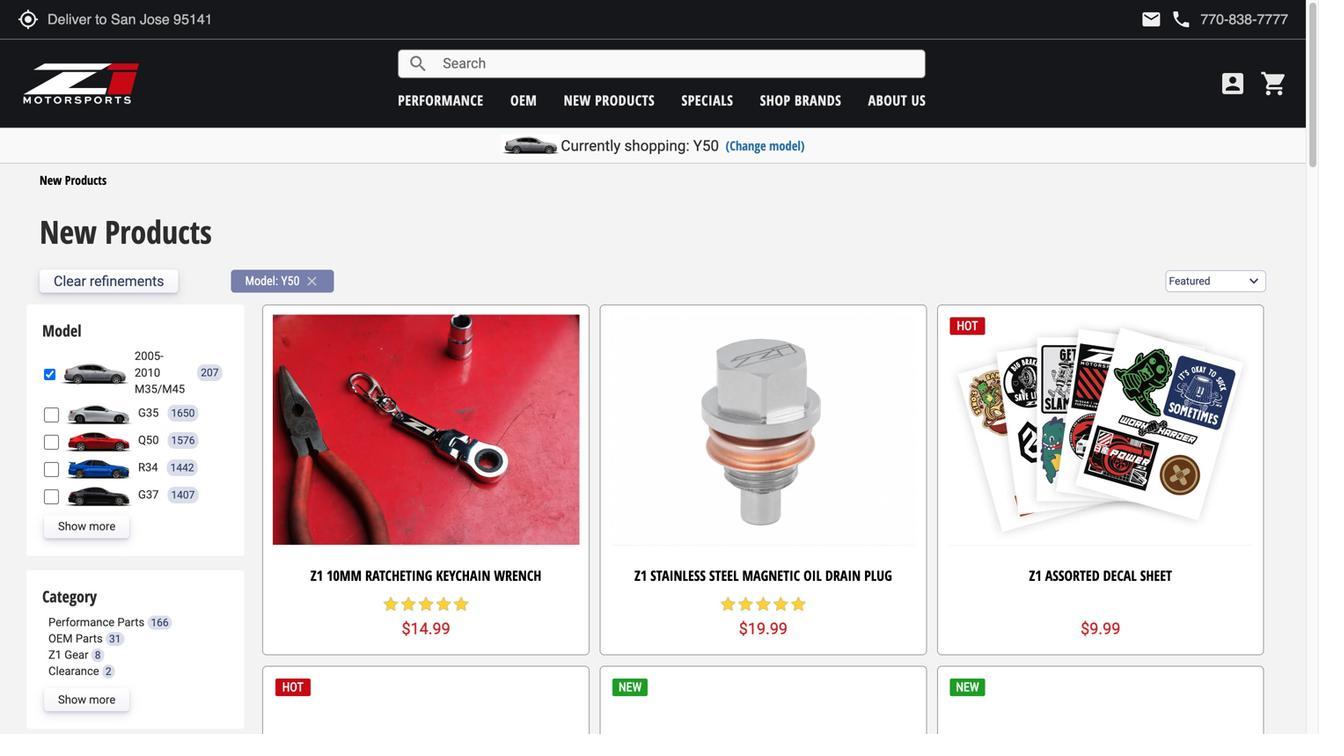 Task type: describe. For each thing, give the bounding box(es) containing it.
search
[[408, 53, 429, 74]]

1 horizontal spatial parts
[[117, 616, 145, 629]]

shopping:
[[625, 137, 690, 154]]

new products link
[[564, 91, 655, 110]]

specials
[[682, 91, 734, 110]]

2005- 2010 m35/m45
[[135, 350, 185, 396]]

clearance
[[48, 665, 99, 678]]

show for category
[[58, 693, 86, 706]]

model: y50 close
[[245, 273, 320, 289]]

(change
[[726, 137, 766, 154]]

2005-
[[135, 350, 164, 363]]

currently shopping: y50 (change model)
[[561, 137, 805, 154]]

model
[[42, 320, 81, 342]]

infiniti g35 coupe sedan v35 v36 skyline 2003 2004 2005 2006 2007 2008 3.5l vq35de revup rev up vq35hr z1 motorsports image
[[63, 402, 134, 425]]

category performance parts 166 oem parts 31 z1 gear 8 clearance 2
[[42, 586, 169, 678]]

us
[[912, 91, 926, 110]]

mail phone
[[1141, 9, 1192, 30]]

shop
[[760, 91, 791, 110]]

new products
[[564, 91, 655, 110]]

shop brands link
[[760, 91, 842, 110]]

show more button for model
[[44, 515, 130, 538]]

model)
[[770, 137, 805, 154]]

(change model) link
[[726, 137, 805, 154]]

31
[[109, 633, 121, 645]]

products for new  products
[[105, 210, 212, 253]]

new for new  products
[[40, 210, 97, 253]]

1650
[[171, 407, 195, 419]]

sheet
[[1141, 566, 1172, 585]]

z1 stainless steel magnetic oil drain plug
[[635, 566, 892, 585]]

products
[[595, 91, 655, 110]]

clear
[[54, 273, 86, 290]]

z1 for z1 10mm ratcheting keychain wrench
[[311, 566, 323, 585]]

nissan skyline coupe sedan r34 gtr gt-r bnr34 gts-t gtst gts awd attesa 1999 2000 2001 2002 rb20det rb25de rb25det rb26dett z1 motorsports image
[[63, 456, 134, 479]]

my_location
[[18, 9, 39, 30]]

1 horizontal spatial oem
[[511, 91, 537, 110]]

show for model
[[58, 520, 86, 533]]

10mm
[[327, 566, 362, 585]]

8 star from the left
[[755, 596, 772, 613]]

shopping_cart link
[[1256, 70, 1289, 98]]

brands
[[795, 91, 842, 110]]

$9.99
[[1081, 620, 1121, 638]]

new
[[564, 91, 591, 110]]

show more for model
[[58, 520, 116, 533]]

1407
[[171, 489, 195, 501]]

0 horizontal spatial parts
[[76, 632, 103, 645]]

category
[[42, 586, 97, 608]]

about us link
[[868, 91, 926, 110]]

close
[[304, 273, 320, 289]]

$14.99
[[402, 620, 450, 638]]

stainless
[[651, 566, 706, 585]]

clear refinements button
[[40, 270, 178, 293]]

9 star from the left
[[772, 596, 790, 613]]

g35
[[138, 406, 159, 420]]

more for category
[[89, 693, 116, 706]]

6 star from the left
[[720, 596, 737, 613]]

1442
[[170, 462, 194, 474]]

$19.99
[[739, 620, 788, 638]]

assorted
[[1046, 566, 1100, 585]]

infiniti q50 sedan hybrid v37 2014 2015 2016 2017 2018 2019 2020 vq37vhr 2.0t 3.0t 3.7l red sport redsport vr30ddtt z1 motorsports image
[[63, 429, 134, 452]]

clear refinements
[[54, 273, 164, 290]]

drain
[[826, 566, 861, 585]]

oem link
[[511, 91, 537, 110]]



Task type: vqa. For each thing, say whether or not it's contained in the screenshot.
Vq37Vhr
no



Task type: locate. For each thing, give the bounding box(es) containing it.
magnetic
[[742, 566, 800, 585]]

oem left new
[[511, 91, 537, 110]]

show more button down infiniti g37 coupe sedan convertible v36 cv36 hv36 skyline 2008 2009 2010 2011 2012 2013 3.7l vq37vhr z1 motorsports image
[[44, 515, 130, 538]]

None checkbox
[[44, 408, 59, 422], [44, 489, 59, 504], [44, 408, 59, 422], [44, 489, 59, 504]]

0 horizontal spatial y50
[[281, 274, 300, 288]]

z1 left stainless
[[635, 566, 647, 585]]

model:
[[245, 274, 278, 288]]

performance link
[[398, 91, 484, 110]]

keychain
[[436, 566, 491, 585]]

0 vertical spatial products
[[65, 172, 107, 188]]

new for new products
[[40, 172, 62, 188]]

show more for category
[[58, 693, 116, 706]]

1 show more from the top
[[58, 520, 116, 533]]

Search search field
[[429, 50, 925, 77]]

z1 inside the category performance parts 166 oem parts 31 z1 gear 8 clearance 2
[[48, 648, 62, 662]]

z1 for z1 assorted decal sheet
[[1030, 566, 1042, 585]]

about
[[868, 91, 908, 110]]

show more button for category
[[44, 689, 130, 711]]

y50 left (change
[[693, 137, 719, 154]]

new products link
[[40, 172, 107, 188]]

gear
[[65, 648, 88, 662]]

account_box
[[1219, 70, 1247, 98]]

wrench
[[494, 566, 542, 585]]

more down the 2
[[89, 693, 116, 706]]

y50
[[693, 137, 719, 154], [281, 274, 300, 288]]

2 new from the top
[[40, 210, 97, 253]]

y50 inside model: y50 close
[[281, 274, 300, 288]]

1 show more button from the top
[[44, 515, 130, 538]]

shop brands
[[760, 91, 842, 110]]

oem inside the category performance parts 166 oem parts 31 z1 gear 8 clearance 2
[[48, 632, 73, 645]]

1 star from the left
[[382, 596, 400, 613]]

5 star from the left
[[453, 596, 470, 613]]

0 vertical spatial show more button
[[44, 515, 130, 538]]

z1 for z1 stainless steel magnetic oil drain plug
[[635, 566, 647, 585]]

0 vertical spatial show more
[[58, 520, 116, 533]]

infiniti g37 coupe sedan convertible v36 cv36 hv36 skyline 2008 2009 2010 2011 2012 2013 3.7l vq37vhr z1 motorsports image
[[63, 484, 134, 507]]

new  products
[[40, 210, 212, 253]]

1 vertical spatial new
[[40, 210, 97, 253]]

more for model
[[89, 520, 116, 533]]

1 vertical spatial show more button
[[44, 689, 130, 711]]

ratcheting
[[365, 566, 433, 585]]

z1
[[311, 566, 323, 585], [635, 566, 647, 585], [1030, 566, 1042, 585], [48, 648, 62, 662]]

show more
[[58, 520, 116, 533], [58, 693, 116, 706]]

z1 assorted decal sheet
[[1030, 566, 1172, 585]]

0 vertical spatial new
[[40, 172, 62, 188]]

show down clearance
[[58, 693, 86, 706]]

1 vertical spatial more
[[89, 693, 116, 706]]

star
[[382, 596, 400, 613], [400, 596, 417, 613], [417, 596, 435, 613], [435, 596, 453, 613], [453, 596, 470, 613], [720, 596, 737, 613], [737, 596, 755, 613], [755, 596, 772, 613], [772, 596, 790, 613], [790, 596, 808, 613]]

None checkbox
[[44, 367, 55, 382], [44, 435, 59, 450], [44, 462, 59, 477], [44, 367, 55, 382], [44, 435, 59, 450], [44, 462, 59, 477]]

10 star from the left
[[790, 596, 808, 613]]

steel
[[709, 566, 739, 585]]

phone link
[[1171, 9, 1289, 30]]

star star star star star $14.99
[[382, 596, 470, 638]]

0 vertical spatial oem
[[511, 91, 537, 110]]

show down infiniti g37 coupe sedan convertible v36 cv36 hv36 skyline 2008 2009 2010 2011 2012 2013 3.7l vq37vhr z1 motorsports image
[[58, 520, 86, 533]]

show
[[58, 520, 86, 533], [58, 693, 86, 706]]

decal
[[1104, 566, 1137, 585]]

0 vertical spatial more
[[89, 520, 116, 533]]

specials link
[[682, 91, 734, 110]]

1 vertical spatial show
[[58, 693, 86, 706]]

4 star from the left
[[435, 596, 453, 613]]

2 star from the left
[[400, 596, 417, 613]]

r34
[[138, 461, 158, 474]]

g37
[[138, 488, 159, 501]]

oem up gear
[[48, 632, 73, 645]]

products up refinements
[[105, 210, 212, 253]]

z1 motorsports logo image
[[22, 62, 140, 106]]

new products
[[40, 172, 107, 188]]

oil
[[804, 566, 822, 585]]

more
[[89, 520, 116, 533], [89, 693, 116, 706]]

q50
[[138, 434, 159, 447]]

m35/m45
[[135, 382, 185, 396]]

1 more from the top
[[89, 520, 116, 533]]

3 star from the left
[[417, 596, 435, 613]]

performance
[[48, 616, 115, 629]]

more down infiniti g37 coupe sedan convertible v36 cv36 hv36 skyline 2008 2009 2010 2011 2012 2013 3.7l vq37vhr z1 motorsports image
[[89, 520, 116, 533]]

z1 left 10mm
[[311, 566, 323, 585]]

phone
[[1171, 9, 1192, 30]]

new
[[40, 172, 62, 188], [40, 210, 97, 253]]

z1 left assorted
[[1030, 566, 1042, 585]]

y50 left close
[[281, 274, 300, 288]]

shopping_cart
[[1261, 70, 1289, 98]]

products up the new  products
[[65, 172, 107, 188]]

1 vertical spatial products
[[105, 210, 212, 253]]

account_box link
[[1215, 70, 1252, 98]]

show more down infiniti g37 coupe sedan convertible v36 cv36 hv36 skyline 2008 2009 2010 2011 2012 2013 3.7l vq37vhr z1 motorsports image
[[58, 520, 116, 533]]

star star star star star $19.99
[[720, 596, 808, 638]]

mail
[[1141, 9, 1162, 30]]

0 vertical spatial show
[[58, 520, 86, 533]]

1 vertical spatial parts
[[76, 632, 103, 645]]

null image
[[60, 361, 130, 384]]

mail link
[[1141, 9, 1162, 30]]

parts
[[117, 616, 145, 629], [76, 632, 103, 645]]

parts down performance
[[76, 632, 103, 645]]

oem
[[511, 91, 537, 110], [48, 632, 73, 645]]

plug
[[865, 566, 892, 585]]

2 show more button from the top
[[44, 689, 130, 711]]

0 horizontal spatial oem
[[48, 632, 73, 645]]

1 show from the top
[[58, 520, 86, 533]]

1 new from the top
[[40, 172, 62, 188]]

2
[[106, 666, 111, 678]]

1 vertical spatial y50
[[281, 274, 300, 288]]

1 vertical spatial show more
[[58, 693, 116, 706]]

7 star from the left
[[737, 596, 755, 613]]

1 vertical spatial oem
[[48, 632, 73, 645]]

about us
[[868, 91, 926, 110]]

0 vertical spatial y50
[[693, 137, 719, 154]]

207
[[201, 367, 219, 379]]

parts up 31
[[117, 616, 145, 629]]

0 vertical spatial parts
[[117, 616, 145, 629]]

refinements
[[90, 273, 164, 290]]

2 show more from the top
[[58, 693, 116, 706]]

currently
[[561, 137, 621, 154]]

2 show from the top
[[58, 693, 86, 706]]

show more button
[[44, 515, 130, 538], [44, 689, 130, 711]]

show more button down clearance
[[44, 689, 130, 711]]

1576
[[171, 434, 195, 447]]

8
[[95, 649, 101, 662]]

performance
[[398, 91, 484, 110]]

z1 10mm ratcheting keychain wrench
[[311, 566, 542, 585]]

1 horizontal spatial y50
[[693, 137, 719, 154]]

166
[[151, 617, 169, 629]]

2010
[[135, 366, 160, 379]]

z1 left gear
[[48, 648, 62, 662]]

products
[[65, 172, 107, 188], [105, 210, 212, 253]]

products for new products
[[65, 172, 107, 188]]

show more down clearance
[[58, 693, 116, 706]]

2 more from the top
[[89, 693, 116, 706]]



